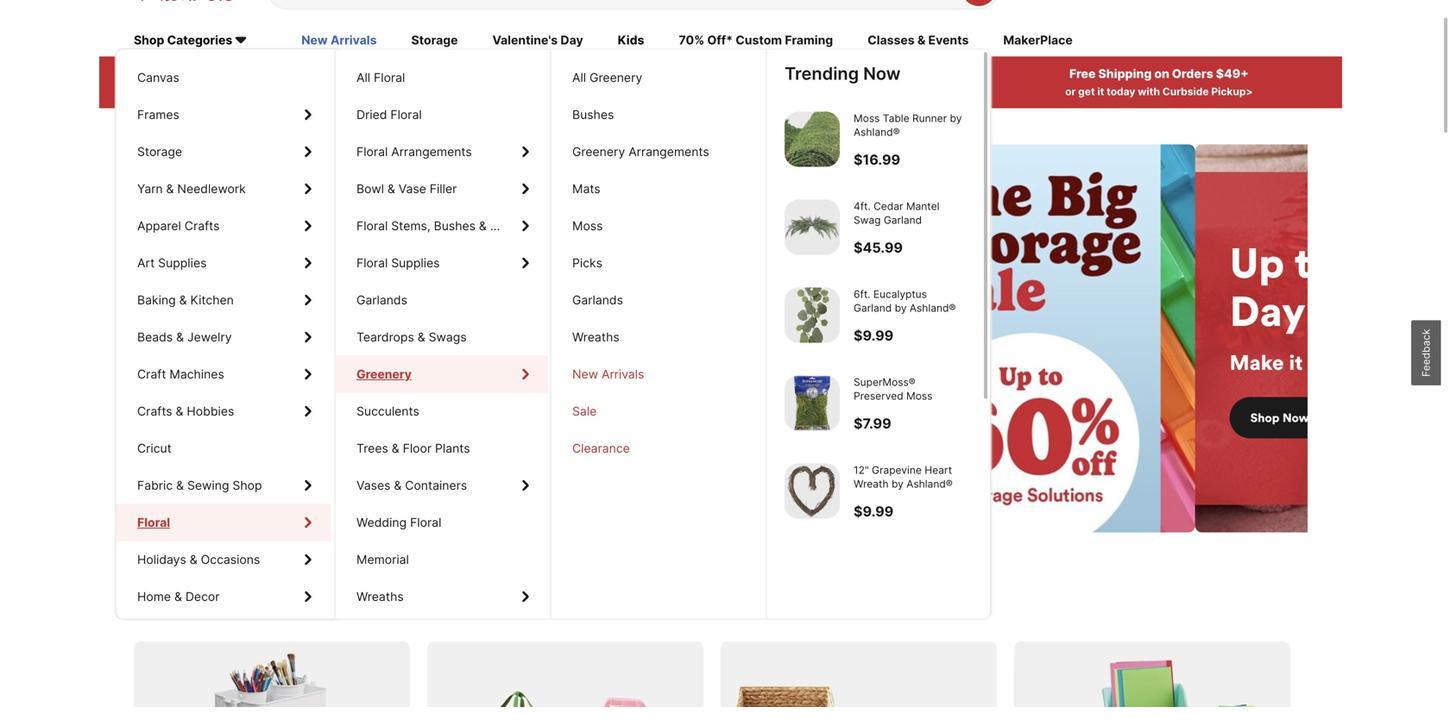 Task type: describe. For each thing, give the bounding box(es) containing it.
craft machines link for kids
[[117, 356, 331, 393]]

crafts & hobbies for kids
[[137, 404, 234, 419]]

frames for classes & events
[[137, 107, 179, 122]]

stems,
[[391, 219, 431, 234]]

with inside free shipping on orders $49+ or get it today with curbside pickup>
[[1138, 86, 1160, 98]]

yarn & needlework for kids
[[137, 182, 246, 196]]

art supplies link for kids
[[117, 245, 331, 282]]

needlework for new arrivals
[[177, 182, 246, 196]]

table
[[883, 112, 910, 125]]

1 horizontal spatial picks
[[572, 256, 603, 271]]

greenery link
[[336, 356, 548, 393]]

40%
[[1277, 237, 1364, 289]]

plants
[[435, 442, 470, 456]]

garland inside 4ft. cedar mantel swag garland
[[884, 214, 922, 227]]

apparel for valentine's day
[[137, 219, 181, 234]]

off*
[[707, 33, 733, 48]]

$16.99
[[854, 152, 901, 168]]

1 vertical spatial new
[[572, 367, 598, 382]]

70% off* custom framing link
[[679, 32, 833, 51]]

makerplace link
[[1003, 32, 1073, 51]]

beads for shop categories
[[137, 330, 173, 345]]

1 vertical spatial storage
[[305, 593, 383, 619]]

fabric & sewing shop for shop categories
[[137, 479, 262, 493]]

succulents link
[[336, 393, 548, 430]]

supplies for kids
[[158, 256, 207, 271]]

craft machines link for storage
[[117, 356, 331, 393]]

filler
[[430, 182, 457, 196]]

craft for storage
[[137, 367, 166, 382]]

crafts & hobbies for shop categories
[[137, 404, 234, 419]]

creative
[[218, 593, 301, 619]]

0 vertical spatial bushes
[[572, 107, 614, 122]]

decor for shop categories
[[185, 590, 220, 605]]

supermoss® preserved moss
[[854, 376, 933, 403]]

floral arrangements
[[357, 145, 472, 159]]

jewelry for kids
[[187, 330, 232, 345]]

purchases
[[341, 67, 404, 81]]

needlework for kids
[[177, 182, 246, 196]]

you
[[613, 86, 632, 98]]

shipping
[[1099, 67, 1152, 81]]

shop categories link
[[134, 32, 267, 51]]

20%
[[189, 67, 215, 81]]

swags
[[429, 330, 467, 345]]

storage link for shop categories
[[117, 133, 331, 171]]

makerplace
[[1003, 33, 1073, 48]]

canvas link for valentine's day
[[117, 59, 331, 96]]

frames link for storage
[[117, 96, 331, 133]]

machines for valentine's day
[[170, 367, 224, 382]]

moss for moss table runner by ashland®
[[854, 112, 880, 125]]

cricut for 70% off* custom framing
[[137, 442, 172, 456]]

supplies for storage
[[158, 256, 207, 271]]

canvas link for 70% off* custom framing
[[117, 59, 331, 96]]

apply>
[[850, 86, 887, 98]]

regular
[[258, 67, 305, 81]]

kitchen for storage
[[190, 293, 234, 308]]

$7.99
[[854, 416, 892, 432]]

cedar
[[874, 200, 903, 213]]

code
[[217, 86, 243, 98]]

craft machines link for valentine's day
[[117, 356, 331, 393]]

holidays & occasions link for shop categories
[[117, 542, 331, 579]]

beads for storage
[[137, 330, 173, 345]]

swag
[[854, 214, 881, 227]]

shop for valentine's day
[[233, 479, 262, 493]]

colorful plastic storage bins image
[[1014, 643, 1291, 708]]

cricut for valentine's day
[[137, 442, 172, 456]]

frames link for shop categories
[[117, 96, 331, 133]]

beads & jewelry for 70% off* custom framing
[[137, 330, 232, 345]]

frames for storage
[[137, 107, 179, 122]]

holidays for storage
[[137, 553, 186, 568]]

make it handmade and heartfe
[[1162, 350, 1450, 376]]

supermoss®
[[854, 376, 916, 389]]

baking for new arrivals
[[137, 293, 176, 308]]

holidays & occasions link for kids
[[117, 542, 331, 579]]

item undefined image for moss table runner by ashland®
[[785, 112, 840, 167]]

categories
[[167, 33, 232, 48]]

& inside the earn 9% in rewards when you use your michaels™ credit card.³ details & apply>
[[841, 86, 848, 98]]

wedding floral
[[357, 516, 442, 531]]

jewelry for classes & events
[[187, 330, 232, 345]]

hobbies for kids
[[187, 404, 234, 419]]

0 horizontal spatial on
[[188, 593, 214, 619]]

wedding
[[357, 516, 407, 531]]

bowl
[[357, 182, 384, 196]]

decor for classes & events
[[185, 590, 220, 605]]

$49+
[[1216, 67, 1249, 81]]

holidays & occasions for 70% off* custom framing
[[137, 553, 260, 568]]

v
[[1446, 237, 1450, 289]]

$45.99
[[854, 240, 903, 256]]

apparel for 70% off* custom framing
[[137, 219, 181, 234]]

card.³
[[769, 86, 801, 98]]

crafts & hobbies link for kids
[[117, 393, 331, 430]]

set.
[[129, 261, 207, 314]]

holidays for 70% off* custom framing
[[137, 553, 186, 568]]

baking & kitchen link for new arrivals
[[117, 282, 331, 319]]

frames for new arrivals
[[137, 107, 179, 122]]

score up to 60% off essential storage supplies.
[[0, 326, 442, 352]]

0 horizontal spatial arrivals
[[331, 33, 377, 48]]

clearance
[[572, 442, 630, 456]]

item undefined image for 4ft. cedar mantel swag garland
[[785, 200, 840, 255]]

greenery for greenery
[[357, 367, 412, 382]]

art supplies link for 70% off* custom framing
[[117, 245, 331, 282]]

cricut link for 70% off* custom framing
[[117, 430, 331, 468]]

home & decor for shop categories
[[137, 590, 220, 605]]

floral inside dried floral link
[[391, 107, 422, 122]]

0 horizontal spatial new arrivals
[[301, 33, 377, 48]]

canvas link for new arrivals
[[117, 59, 331, 96]]

art supplies for new arrivals
[[137, 256, 207, 271]]

fabric & sewing shop link for valentine's day
[[117, 468, 331, 505]]

wedding floral link
[[336, 505, 548, 542]]

beads for kids
[[137, 330, 173, 345]]

holidays for valentine's day
[[137, 553, 186, 568]]

today
[[1107, 86, 1136, 98]]

make
[[1162, 350, 1216, 376]]

greenery arrangements
[[572, 145, 709, 159]]

classes & events
[[868, 33, 969, 48]]

art for valentine's day
[[137, 256, 155, 271]]

yarn & needlework link for valentine's day
[[117, 171, 331, 208]]

1 horizontal spatial wreaths link
[[552, 319, 764, 356]]

art supplies link for classes & events
[[117, 245, 331, 282]]

essential
[[184, 326, 270, 352]]

shop for kids
[[233, 479, 262, 493]]

holidays for shop categories
[[137, 553, 186, 568]]

garlands link for wreaths
[[552, 282, 764, 319]]

preserved
[[854, 390, 904, 403]]

baking & kitchen link for storage
[[117, 282, 331, 319]]

4ft.
[[854, 200, 871, 213]]

cricut link for shop categories
[[117, 430, 331, 468]]

bowl & vase filler
[[357, 182, 457, 196]]

and
[[1349, 350, 1385, 376]]

with inside 20% off all regular price purchases with code daily23us. exclusions apply>
[[193, 86, 215, 98]]

sewing for classes & events
[[187, 479, 229, 493]]

occasions for classes & events
[[201, 553, 260, 568]]

craft machines for storage
[[137, 367, 224, 382]]

hobbies for 70% off* custom framing
[[187, 404, 234, 419]]

60%
[[105, 326, 148, 352]]

cricut link for valentine's day
[[117, 430, 331, 468]]

michaels™
[[680, 86, 733, 98]]

70% off* custom framing
[[679, 33, 833, 48]]

hobbies for valentine's day
[[187, 404, 234, 419]]

on inside free shipping on orders $49+ or get it today with curbside pickup>
[[1155, 67, 1170, 81]]

events
[[929, 33, 969, 48]]

all floral link
[[336, 59, 548, 96]]

holidays & occasions for classes & events
[[137, 553, 260, 568]]

floral supplies link
[[336, 245, 548, 282]]

shop for 70% off* custom framing
[[233, 479, 262, 493]]

wreath
[[854, 478, 889, 491]]

shop now
[[1183, 411, 1241, 426]]

yarn & needlework for new arrivals
[[137, 182, 246, 196]]

now for shop now
[[1215, 411, 1241, 426]]

earn 9% in rewards when you use your michaels™ credit card.³ details & apply>
[[583, 67, 887, 98]]

1 vertical spatial wreaths link
[[336, 579, 548, 616]]

0 horizontal spatial bushes
[[434, 219, 476, 234]]

0 vertical spatial greenery
[[590, 70, 643, 85]]

teardrops & swags link
[[336, 319, 548, 356]]

holidays for kids
[[137, 553, 186, 568]]

crafts & hobbies for storage
[[137, 404, 234, 419]]

1 vertical spatial it
[[1221, 350, 1235, 376]]

supplies for classes & events
[[158, 256, 207, 271]]

machines for kids
[[170, 367, 224, 382]]

floral inside all floral link
[[374, 70, 405, 85]]

wreaths for the bottom wreaths link
[[357, 590, 404, 605]]

greenery arrangements link
[[552, 133, 764, 171]]

off inside 20% off all regular price purchases with code daily23us. exclusions apply>
[[218, 67, 237, 81]]

1 horizontal spatial new arrivals
[[572, 367, 644, 382]]

memorial link
[[336, 542, 548, 579]]

garland inside 6ft. eucalyptus garland by ashland®
[[854, 302, 892, 315]]

baking & kitchen link for classes & events
[[117, 282, 331, 319]]

every
[[422, 593, 479, 619]]

home & decor for storage
[[137, 590, 220, 605]]

canvas link for shop categories
[[117, 59, 331, 96]]

20% off all regular price purchases with code daily23us. exclusions apply>
[[189, 67, 404, 98]]

teardrops
[[357, 330, 414, 345]]

0 vertical spatial new
[[301, 33, 328, 48]]

runner
[[913, 112, 947, 125]]

home for kids
[[137, 590, 171, 605]]

the big storage sale up to 60% off storage solutions with woman holding plastic containers image
[[0, 145, 1128, 533]]

0 horizontal spatial new arrivals link
[[301, 32, 377, 51]]

vases
[[357, 479, 391, 493]]

orders
[[1172, 67, 1214, 81]]

home & decor link for valentine's day
[[117, 579, 331, 616]]

bushes link
[[552, 96, 764, 133]]

art for shop categories
[[137, 256, 155, 271]]

ready. set. organize!
[[0, 261, 409, 314]]

craft machines for classes & events
[[137, 367, 224, 382]]

all for all floral
[[357, 70, 370, 85]]

details
[[803, 86, 838, 98]]

trees & floor plants
[[357, 442, 470, 456]]

0 vertical spatial storage
[[275, 326, 349, 352]]

holiday storage containers image
[[427, 643, 704, 708]]

holidays for new arrivals
[[137, 553, 186, 568]]

jewelry for 70% off* custom framing
[[187, 330, 232, 345]]

kids link
[[618, 32, 644, 51]]

storage for kids
[[137, 145, 182, 159]]

heartfe
[[1390, 350, 1450, 376]]

kitchen for new arrivals
[[190, 293, 234, 308]]

vases & containers link
[[336, 468, 548, 505]]

storage for shop categories
[[137, 145, 182, 159]]

valentine's
[[492, 33, 558, 48]]



Task type: vqa. For each thing, say whether or not it's contained in the screenshot.
Valentine's Day
yes



Task type: locate. For each thing, give the bounding box(es) containing it.
12" grapevine heart wreath by ashland®
[[854, 464, 953, 491]]

it inside free shipping on orders $49+ or get it today with curbside pickup>
[[1098, 86, 1104, 98]]

0 horizontal spatial now
[[863, 63, 901, 84]]

0 vertical spatial picks
[[490, 219, 520, 234]]

grapevine
[[872, 464, 922, 477]]

eucalyptus
[[874, 288, 927, 301]]

storage link for 70% off* custom framing
[[117, 133, 331, 171]]

4ft. cedar mantel swag garland
[[854, 200, 940, 227]]

0 horizontal spatial with
[[193, 86, 215, 98]]

craft for 70% off* custom framing
[[137, 367, 166, 382]]

frames
[[137, 107, 179, 122], [137, 107, 179, 122], [137, 107, 179, 122], [137, 107, 179, 122], [137, 107, 179, 122], [137, 107, 179, 122], [137, 107, 179, 122], [137, 107, 179, 122]]

0 vertical spatial ashland®
[[854, 126, 900, 139]]

arrangements
[[391, 145, 472, 159], [629, 145, 709, 159]]

jewelry
[[187, 330, 232, 345], [187, 330, 232, 345], [187, 330, 232, 345], [187, 330, 232, 345], [187, 330, 232, 345], [187, 330, 232, 345], [187, 330, 232, 345], [187, 330, 232, 345]]

3 item undefined image from the top
[[785, 288, 840, 343]]

art supplies for classes & events
[[137, 256, 207, 271]]

frames for valentine's day
[[137, 107, 179, 122]]

ashland® down table
[[854, 126, 900, 139]]

1 vertical spatial greenery
[[572, 145, 625, 159]]

2 vertical spatial moss
[[907, 390, 933, 403]]

arrangements for floral arrangements
[[391, 145, 472, 159]]

1 vertical spatial new arrivals link
[[552, 356, 764, 393]]

holidays & occasions link for 70% off* custom framing
[[117, 542, 331, 579]]

1 horizontal spatial on
[[1155, 67, 1170, 81]]

craft machines for new arrivals
[[137, 367, 224, 382]]

1 vertical spatial off
[[1374, 237, 1436, 289]]

1 horizontal spatial now
[[1215, 411, 1241, 426]]

1 horizontal spatial bushes
[[572, 107, 614, 122]]

by down "eucalyptus"
[[895, 302, 907, 315]]

item undefined image left 6ft.
[[785, 288, 840, 343]]

by down grapevine at bottom
[[892, 478, 904, 491]]

shop now button
[[1162, 398, 1262, 439]]

dried floral link
[[336, 96, 548, 133]]

cricut for kids
[[137, 442, 172, 456]]

70%
[[679, 33, 705, 48]]

storage left the for
[[305, 593, 383, 619]]

1 garlands from the left
[[357, 293, 407, 308]]

0 vertical spatial wreaths link
[[552, 319, 764, 356]]

canvas link for classes & events
[[117, 59, 331, 96]]

now down make
[[1215, 411, 1241, 426]]

1 $9.99 from the top
[[854, 328, 894, 344]]

1 horizontal spatial garlands
[[572, 293, 623, 308]]

garlands up teardrops
[[357, 293, 407, 308]]

shop for new arrivals
[[233, 479, 262, 493]]

art supplies for valentine's day
[[137, 256, 207, 271]]

0 vertical spatial arrivals
[[331, 33, 377, 48]]

white rolling cart with art supplies image
[[134, 643, 410, 708]]

1 vertical spatial to
[[80, 326, 100, 352]]

fabric & sewing shop link for new arrivals
[[117, 468, 331, 505]]

holidays & occasions link for classes & events
[[117, 542, 331, 579]]

supplies for shop categories
[[158, 256, 207, 271]]

wreaths down memorial
[[357, 590, 404, 605]]

0 horizontal spatial garlands link
[[336, 282, 548, 319]]

1 vertical spatial picks
[[572, 256, 603, 271]]

apparel crafts link for new arrivals
[[117, 208, 331, 245]]

2 $9.99 from the top
[[854, 504, 894, 521]]

by inside moss table runner by ashland®
[[950, 112, 962, 125]]

kitchen for classes & events
[[190, 293, 234, 308]]

new
[[301, 33, 328, 48], [572, 367, 598, 382]]

0 vertical spatial new arrivals link
[[301, 32, 377, 51]]

item undefined image left 4ft.
[[785, 200, 840, 255]]

crafts & hobbies link
[[117, 393, 331, 430], [117, 393, 331, 430], [117, 393, 331, 430], [117, 393, 331, 430], [117, 393, 331, 430], [117, 393, 331, 430], [117, 393, 331, 430], [117, 393, 331, 430]]

1 vertical spatial on
[[188, 593, 214, 619]]

by right the runner
[[950, 112, 962, 125]]

needlework
[[177, 182, 246, 196], [177, 182, 246, 196], [177, 182, 246, 196], [177, 182, 246, 196], [177, 182, 246, 196], [177, 182, 246, 196], [177, 182, 246, 196], [177, 182, 246, 196]]

earn
[[676, 67, 704, 81]]

& inside 'link'
[[418, 330, 425, 345]]

1 vertical spatial moss
[[572, 219, 603, 234]]

home & decor for valentine's day
[[137, 590, 220, 605]]

0 horizontal spatial all
[[240, 67, 256, 81]]

ashland® inside moss table runner by ashland®
[[854, 126, 900, 139]]

0 vertical spatial off
[[218, 67, 237, 81]]

home & decor link for shop categories
[[117, 579, 331, 616]]

$9.99 down wreath at the bottom right
[[854, 504, 894, 521]]

home & decor link for new arrivals
[[117, 579, 331, 616]]

valentine's day link
[[492, 32, 583, 51]]

canvas link for storage
[[117, 59, 331, 96]]

ashland® down "eucalyptus"
[[910, 302, 956, 315]]

wreaths up "sale"
[[572, 330, 620, 345]]

craft machines link
[[117, 356, 331, 393], [117, 356, 331, 393], [117, 356, 331, 393], [117, 356, 331, 393], [117, 356, 331, 393], [117, 356, 331, 393], [117, 356, 331, 393], [117, 356, 331, 393]]

1 horizontal spatial it
[[1221, 350, 1235, 376]]

beads for new arrivals
[[137, 330, 173, 345]]

canvas for valentine's day
[[137, 70, 179, 85]]

moss inside supermoss® preserved moss
[[907, 390, 933, 403]]

moss table runner by ashland®
[[854, 112, 962, 139]]

kitchen
[[190, 293, 234, 308], [190, 293, 234, 308], [190, 293, 234, 308], [190, 293, 234, 308], [190, 293, 234, 308], [190, 293, 234, 308], [190, 293, 234, 308], [190, 293, 234, 308]]

0 vertical spatial moss
[[854, 112, 880, 125]]

home for classes & events
[[137, 590, 171, 605]]

0 horizontal spatial wreaths link
[[336, 579, 548, 616]]

1 horizontal spatial new arrivals link
[[552, 356, 764, 393]]

beads & jewelry link for kids
[[117, 319, 331, 356]]

moss link
[[552, 208, 764, 245]]

storage for valentine's day
[[137, 145, 182, 159]]

to
[[1227, 237, 1267, 289], [80, 326, 100, 352]]

item undefined image left the $7.99
[[785, 376, 840, 431]]

apparel for kids
[[137, 219, 181, 234]]

bushes down filler
[[434, 219, 476, 234]]

arrangements up mats "link"
[[629, 145, 709, 159]]

up to 40% off v
[[1162, 237, 1450, 338]]

arrangements inside "link"
[[391, 145, 472, 159]]

occasions for kids
[[201, 553, 260, 568]]

up
[[1162, 237, 1217, 289]]

item undefined image for 6ft. eucalyptus garland by ashland®
[[785, 288, 840, 343]]

0 vertical spatial $9.99
[[854, 328, 894, 344]]

1 vertical spatial now
[[1215, 411, 1241, 426]]

moss down mats at the left
[[572, 219, 603, 234]]

0 vertical spatial to
[[1227, 237, 1267, 289]]

1 horizontal spatial arrivals
[[602, 367, 644, 382]]

baking & kitchen link for shop categories
[[117, 282, 331, 319]]

2 arrangements from the left
[[629, 145, 709, 159]]

2 vertical spatial by
[[892, 478, 904, 491]]

0 horizontal spatial it
[[1098, 86, 1104, 98]]

1 vertical spatial bushes
[[434, 219, 476, 234]]

machines for shop categories
[[170, 367, 224, 382]]

1 vertical spatial ashland®
[[910, 302, 956, 315]]

1 horizontal spatial all
[[357, 70, 370, 85]]

1 horizontal spatial to
[[1227, 237, 1267, 289]]

0 vertical spatial on
[[1155, 67, 1170, 81]]

0 horizontal spatial wreaths
[[357, 590, 404, 605]]

shop inside button
[[1183, 411, 1212, 426]]

greenery up you
[[590, 70, 643, 85]]

beads & jewelry link for shop categories
[[117, 319, 331, 356]]

2 vertical spatial greenery
[[357, 367, 412, 382]]

1 vertical spatial garland
[[854, 302, 892, 315]]

0 horizontal spatial garlands
[[357, 293, 407, 308]]

home & decor link
[[117, 579, 331, 616], [117, 579, 331, 616], [117, 579, 331, 616], [117, 579, 331, 616], [117, 579, 331, 616], [117, 579, 331, 616], [117, 579, 331, 616], [117, 579, 331, 616]]

new arrivals up "sale"
[[572, 367, 644, 382]]

1 horizontal spatial wreaths
[[572, 330, 620, 345]]

home & decor for new arrivals
[[137, 590, 220, 605]]

shop categories
[[134, 33, 232, 48]]

hobbies for shop categories
[[187, 404, 234, 419]]

frames link for new arrivals
[[117, 96, 331, 133]]

canvas
[[137, 70, 179, 85], [137, 70, 179, 85], [137, 70, 179, 85], [137, 70, 179, 85], [137, 70, 179, 85], [137, 70, 179, 85], [137, 70, 179, 85], [137, 70, 179, 85]]

cricut link for new arrivals
[[117, 430, 331, 468]]

1 arrangements from the left
[[391, 145, 472, 159]]

ashland® down heart at right
[[907, 478, 953, 491]]

fabric & sewing shop
[[137, 479, 262, 493], [137, 479, 262, 493], [137, 479, 262, 493], [137, 479, 262, 493], [137, 479, 262, 493], [137, 479, 262, 493], [137, 479, 262, 493], [137, 479, 262, 493]]

to right "up"
[[80, 326, 100, 352]]

free
[[1070, 67, 1096, 81]]

trees
[[357, 442, 388, 456]]

item undefined image down details
[[785, 112, 840, 167]]

off up code
[[218, 67, 237, 81]]

it
[[1098, 86, 1104, 98], [1221, 350, 1235, 376]]

apparel crafts link for 70% off* custom framing
[[117, 208, 331, 245]]

to inside the "up to 40% off v"
[[1227, 237, 1267, 289]]

by inside "12" grapevine heart wreath by ashland®"
[[892, 478, 904, 491]]

free shipping on orders $49+ or get it today with curbside pickup>
[[1065, 67, 1253, 98]]

1 vertical spatial new arrivals
[[572, 367, 644, 382]]

beads & jewelry
[[137, 330, 232, 345], [137, 330, 232, 345], [137, 330, 232, 345], [137, 330, 232, 345], [137, 330, 232, 345], [137, 330, 232, 345], [137, 330, 232, 345], [137, 330, 232, 345]]

picks down bowl & vase filler link on the left top of page
[[490, 219, 520, 234]]

art supplies for kids
[[137, 256, 207, 271]]

rewards
[[741, 67, 793, 81]]

use
[[634, 86, 653, 98]]

1 horizontal spatial with
[[1138, 86, 1160, 98]]

holidays & occasions for valentine's day
[[137, 553, 260, 568]]

garlands link down moss link
[[552, 282, 764, 319]]

greenery
[[590, 70, 643, 85], [572, 145, 625, 159], [357, 367, 412, 382]]

2 vertical spatial ashland®
[[907, 478, 953, 491]]

needlework for valentine's day
[[177, 182, 246, 196]]

for
[[388, 593, 417, 619]]

2 horizontal spatial all
[[572, 70, 586, 85]]

0 horizontal spatial moss
[[572, 219, 603, 234]]

supplies for valentine's day
[[158, 256, 207, 271]]

1 with from the left
[[193, 86, 215, 98]]

valentine's day
[[492, 33, 583, 48]]

beads & jewelry for new arrivals
[[137, 330, 232, 345]]

6ft.
[[854, 288, 871, 301]]

garland down 6ft.
[[854, 302, 892, 315]]

apparel crafts link
[[117, 208, 331, 245], [117, 208, 331, 245], [117, 208, 331, 245], [117, 208, 331, 245], [117, 208, 331, 245], [117, 208, 331, 245], [117, 208, 331, 245], [117, 208, 331, 245]]

crafts & hobbies for new arrivals
[[137, 404, 234, 419]]

shop for shop categories
[[233, 479, 262, 493]]

off
[[153, 326, 179, 352]]

picks link
[[552, 245, 764, 282]]

trees & floor plants link
[[336, 430, 548, 468]]

0 vertical spatial wreaths
[[572, 330, 620, 345]]

apparel for shop categories
[[137, 219, 181, 234]]

with right today on the right of page
[[1138, 86, 1160, 98]]

art for storage
[[137, 256, 155, 271]]

apparel crafts link for shop categories
[[117, 208, 331, 245]]

apply>
[[365, 86, 400, 98]]

garland down cedar
[[884, 214, 922, 227]]

moss inside moss table runner by ashland®
[[854, 112, 880, 125]]

1 garlands link from the left
[[336, 282, 548, 319]]

curbside
[[1163, 86, 1209, 98]]

apparel for classes & events
[[137, 219, 181, 234]]

credit
[[735, 86, 766, 98]]

storage down organize!
[[275, 326, 349, 352]]

12"
[[854, 464, 869, 477]]

heart
[[925, 464, 952, 477]]

yarn & needlework for valentine's day
[[137, 182, 246, 196]]

storage for classes & events
[[137, 145, 182, 159]]

1 vertical spatial arrivals
[[602, 367, 644, 382]]

three water hyacinth baskets in white, brown and tan image
[[721, 643, 997, 708]]

by inside 6ft. eucalyptus garland by ashland®
[[895, 302, 907, 315]]

wreaths
[[572, 330, 620, 345], [357, 590, 404, 605]]

teardrops & swags
[[357, 330, 467, 345]]

arrivals up purchases
[[331, 33, 377, 48]]

table of valentines day decor image
[[1128, 145, 1450, 533]]

garlands link up swags
[[336, 282, 548, 319]]

art supplies link for valentine's day
[[117, 245, 331, 282]]

floral inside wedding floral link
[[410, 516, 442, 531]]

your
[[655, 86, 678, 98]]

2 horizontal spatial moss
[[907, 390, 933, 403]]

$9.99 down 6ft.
[[854, 328, 894, 344]]

trending
[[785, 63, 859, 84]]

moss down apply> at top
[[854, 112, 880, 125]]

on
[[1155, 67, 1170, 81], [188, 593, 214, 619]]

storage link for classes & events
[[117, 133, 331, 171]]

floral inside floral stems, bushes & picks link
[[357, 219, 388, 234]]

cricut link for storage
[[117, 430, 331, 468]]

0 horizontal spatial picks
[[490, 219, 520, 234]]

holidays for classes & events
[[137, 553, 186, 568]]

fabric for 70% off* custom framing
[[137, 479, 173, 493]]

0 horizontal spatial new
[[301, 33, 328, 48]]

decor for new arrivals
[[185, 590, 220, 605]]

all up code
[[240, 67, 256, 81]]

off inside the "up to 40% off v"
[[1374, 237, 1436, 289]]

wreaths link down memorial
[[336, 579, 548, 616]]

yarn & needlework link for 70% off* custom framing
[[117, 171, 331, 208]]

sewing for kids
[[187, 479, 229, 493]]

all up when
[[572, 70, 586, 85]]

wreaths link up sale link
[[552, 319, 764, 356]]

apparel crafts
[[137, 219, 220, 234], [137, 219, 220, 234], [137, 219, 220, 234], [137, 219, 220, 234], [137, 219, 220, 234], [137, 219, 220, 234], [137, 219, 220, 234], [137, 219, 220, 234]]

2 item undefined image from the top
[[785, 200, 840, 255]]

ashland® inside 6ft. eucalyptus garland by ashland®
[[910, 302, 956, 315]]

custom
[[736, 33, 782, 48]]

arrivals up sale link
[[602, 367, 644, 382]]

apparel crafts for new arrivals
[[137, 219, 220, 234]]

craft machines
[[137, 367, 224, 382], [137, 367, 224, 382], [137, 367, 224, 382], [137, 367, 224, 382], [137, 367, 224, 382], [137, 367, 224, 382], [137, 367, 224, 382], [137, 367, 224, 382]]

to right 'up'
[[1227, 237, 1267, 289]]

with down 20%
[[193, 86, 215, 98]]

new up price
[[301, 33, 328, 48]]

moss down supermoss®
[[907, 390, 933, 403]]

0 vertical spatial it
[[1098, 86, 1104, 98]]

baking
[[137, 293, 176, 308], [137, 293, 176, 308], [137, 293, 176, 308], [137, 293, 176, 308], [137, 293, 176, 308], [137, 293, 176, 308], [137, 293, 176, 308], [137, 293, 176, 308]]

storage link for new arrivals
[[117, 133, 331, 171]]

mats
[[572, 182, 601, 196]]

all floral
[[357, 70, 405, 85]]

floral supplies
[[357, 256, 440, 271]]

1 horizontal spatial moss
[[854, 112, 880, 125]]

0 vertical spatial garland
[[884, 214, 922, 227]]

item undefined image
[[785, 112, 840, 167], [785, 200, 840, 255], [785, 288, 840, 343], [785, 376, 840, 431], [785, 464, 840, 519]]

mats link
[[552, 171, 764, 208]]

fabric for valentine's day
[[137, 479, 173, 493]]

yarn & needlework link for shop categories
[[117, 171, 331, 208]]

score
[[0, 326, 44, 352]]

memorial
[[357, 553, 409, 568]]

floral arrangements link
[[336, 133, 548, 171]]

it right make
[[1221, 350, 1235, 376]]

new arrivals link up 'clearance' link
[[552, 356, 764, 393]]

occasions for new arrivals
[[201, 553, 260, 568]]

1 vertical spatial $9.99
[[854, 504, 894, 521]]

decor for valentine's day
[[185, 590, 220, 605]]

item undefined image left '12"' at the bottom right
[[785, 464, 840, 519]]

floral
[[374, 70, 405, 85], [391, 107, 422, 122], [357, 145, 388, 159], [357, 219, 388, 234], [357, 256, 388, 271], [137, 516, 169, 531], [137, 516, 169, 531], [137, 516, 169, 531], [137, 516, 169, 531], [137, 516, 169, 531], [137, 516, 169, 531], [137, 516, 169, 531], [137, 516, 170, 531], [410, 516, 442, 531]]

ashland® for $9.99
[[910, 302, 956, 315]]

by
[[950, 112, 962, 125], [895, 302, 907, 315], [892, 478, 904, 491]]

bowl & vase filler link
[[336, 171, 548, 208]]

new arrivals up price
[[301, 33, 377, 48]]

new up "sale"
[[572, 367, 598, 382]]

1 horizontal spatial off
[[1374, 237, 1436, 289]]

0 horizontal spatial off
[[218, 67, 237, 81]]

it right get
[[1098, 86, 1104, 98]]

fabric
[[137, 479, 173, 493], [137, 479, 173, 493], [137, 479, 173, 493], [137, 479, 173, 493], [137, 479, 173, 493], [137, 479, 173, 493], [137, 479, 173, 493], [137, 479, 173, 493]]

organize!
[[217, 261, 409, 314]]

yarn & needlework for classes & events
[[137, 182, 246, 196]]

art for new arrivals
[[137, 256, 155, 271]]

all inside 20% off all regular price purchases with code daily23us. exclusions apply>
[[240, 67, 256, 81]]

2 garlands link from the left
[[552, 282, 764, 319]]

0 vertical spatial by
[[950, 112, 962, 125]]

picks down mats at the left
[[572, 256, 603, 271]]

all up apply>
[[357, 70, 370, 85]]

on right save
[[188, 593, 214, 619]]

craft for shop categories
[[137, 367, 166, 382]]

0 horizontal spatial to
[[80, 326, 100, 352]]

home & decor for 70% off* custom framing
[[137, 590, 220, 605]]

now inside button
[[1215, 411, 1241, 426]]

needlework for storage
[[177, 182, 246, 196]]

bushes down when
[[572, 107, 614, 122]]

with
[[193, 86, 215, 98], [1138, 86, 1160, 98]]

or
[[1065, 86, 1076, 98]]

art for kids
[[137, 256, 155, 271]]

ashland® inside "12" grapevine heart wreath by ashland®"
[[907, 478, 953, 491]]

arrangements up bowl & vase filler link on the left top of page
[[391, 145, 472, 159]]

price
[[307, 67, 338, 81]]

2 garlands from the left
[[572, 293, 623, 308]]

0 vertical spatial new arrivals
[[301, 33, 377, 48]]

1 horizontal spatial new
[[572, 367, 598, 382]]

1 horizontal spatial arrangements
[[629, 145, 709, 159]]

frames link for valentine's day
[[117, 96, 331, 133]]

up
[[49, 326, 75, 352]]

sale
[[572, 404, 597, 419]]

wreaths for rightmost wreaths link
[[572, 330, 620, 345]]

&
[[918, 33, 926, 48], [841, 86, 848, 98], [166, 182, 174, 196], [166, 182, 174, 196], [166, 182, 174, 196], [166, 182, 174, 196], [166, 182, 174, 196], [166, 182, 174, 196], [166, 182, 174, 196], [166, 182, 174, 196], [387, 182, 395, 196], [479, 219, 487, 234], [179, 293, 187, 308], [179, 293, 187, 308], [179, 293, 187, 308], [179, 293, 187, 308], [179, 293, 187, 308], [179, 293, 187, 308], [179, 293, 187, 308], [179, 293, 187, 308], [176, 330, 184, 345], [176, 330, 184, 345], [176, 330, 184, 345], [176, 330, 184, 345], [176, 330, 184, 345], [176, 330, 184, 345], [176, 330, 184, 345], [176, 330, 184, 345], [418, 330, 425, 345], [176, 404, 183, 419], [176, 404, 183, 419], [176, 404, 183, 419], [176, 404, 183, 419], [176, 404, 183, 419], [176, 404, 183, 419], [176, 404, 183, 419], [176, 404, 183, 419], [392, 442, 399, 456], [176, 479, 184, 493], [176, 479, 184, 493], [176, 479, 184, 493], [176, 479, 184, 493], [176, 479, 184, 493], [176, 479, 184, 493], [176, 479, 184, 493], [176, 479, 184, 493], [394, 479, 402, 493], [190, 553, 197, 568], [190, 553, 197, 568], [190, 553, 197, 568], [190, 553, 197, 568], [190, 553, 197, 568], [190, 553, 197, 568], [190, 553, 197, 568], [190, 553, 197, 568], [174, 590, 182, 605], [174, 590, 182, 605], [174, 590, 182, 605], [174, 590, 182, 605], [174, 590, 182, 605], [174, 590, 182, 605], [174, 590, 182, 605], [174, 590, 182, 605]]

floral link for classes & events
[[117, 505, 331, 542]]

0 vertical spatial now
[[863, 63, 901, 84]]

2 with from the left
[[1138, 86, 1160, 98]]

1 horizontal spatial garlands link
[[552, 282, 764, 319]]

craft for valentine's day
[[137, 367, 166, 382]]

when
[[583, 86, 611, 98]]

1 vertical spatial wreaths
[[357, 590, 404, 605]]

greenery down teardrops
[[357, 367, 412, 382]]

garlands down picks link
[[572, 293, 623, 308]]

1 vertical spatial by
[[895, 302, 907, 315]]

floral inside floral supplies link
[[357, 256, 388, 271]]

fabric & sewing shop for 70% off* custom framing
[[137, 479, 262, 493]]

craft machines link for classes & events
[[117, 356, 331, 393]]

new arrivals
[[301, 33, 377, 48], [572, 367, 644, 382]]

1 item undefined image from the top
[[785, 112, 840, 167]]

floral inside "floral arrangements" "link"
[[357, 145, 388, 159]]

garland
[[884, 214, 922, 227], [854, 302, 892, 315]]

new arrivals link up price
[[301, 32, 377, 51]]

occasions for shop categories
[[201, 553, 260, 568]]

on up curbside
[[1155, 67, 1170, 81]]

dried
[[357, 107, 387, 122]]

space.
[[484, 593, 551, 619]]

hobbies for new arrivals
[[187, 404, 234, 419]]

yarn for shop categories
[[137, 182, 163, 196]]

shop
[[134, 33, 164, 48], [1183, 411, 1212, 426], [233, 479, 262, 493], [233, 479, 262, 493], [233, 479, 262, 493], [233, 479, 262, 493], [233, 479, 262, 493], [233, 479, 262, 493], [233, 479, 262, 493], [233, 479, 262, 493]]

storage
[[411, 33, 458, 48], [137, 145, 182, 159], [137, 145, 182, 159], [137, 145, 182, 159], [137, 145, 182, 159], [137, 145, 182, 159], [137, 145, 182, 159], [137, 145, 182, 159], [137, 145, 182, 159]]

greenery up mats at the left
[[572, 145, 625, 159]]

daily23us.
[[245, 86, 306, 98]]

decor
[[185, 590, 220, 605], [185, 590, 220, 605], [185, 590, 220, 605], [185, 590, 220, 605], [185, 590, 220, 605], [185, 590, 220, 605], [185, 590, 220, 605], [185, 590, 220, 605]]

off left v
[[1374, 237, 1436, 289]]

baking & kitchen link for valentine's day
[[117, 282, 331, 319]]

frames link for 70% off* custom framing
[[117, 96, 331, 133]]

save
[[134, 593, 183, 619]]

4 item undefined image from the top
[[785, 376, 840, 431]]

baking & kitchen for classes & events
[[137, 293, 234, 308]]

5 item undefined image from the top
[[785, 464, 840, 519]]

fabric & sewing shop link for shop categories
[[117, 468, 331, 505]]

now up apply> at top
[[863, 63, 901, 84]]

0 horizontal spatial arrangements
[[391, 145, 472, 159]]

frames link for classes & events
[[117, 96, 331, 133]]

6ft. eucalyptus garland by ashland®
[[854, 288, 956, 315]]

fabric & sewing shop for kids
[[137, 479, 262, 493]]

exclusions
[[308, 86, 363, 98]]



